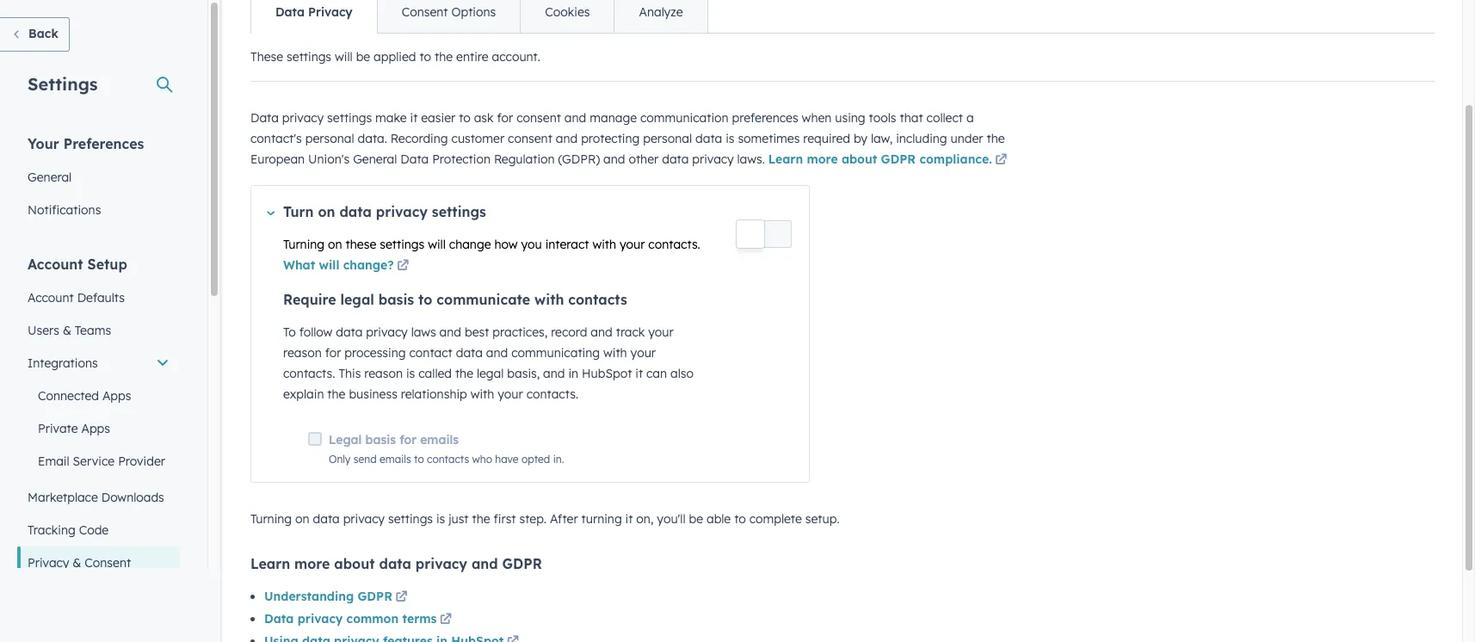 Task type: describe. For each thing, give the bounding box(es) containing it.
these
[[346, 237, 376, 252]]

sometimes
[[738, 131, 800, 146]]

send
[[354, 453, 377, 466]]

and left manage on the top left of the page
[[565, 110, 587, 126]]

and left track at the left
[[591, 325, 613, 340]]

provider
[[118, 454, 165, 469]]

users & teams link
[[17, 314, 180, 347]]

learn more about data privacy and gdpr
[[251, 555, 542, 572]]

data privacy
[[275, 4, 353, 20]]

1 vertical spatial be
[[689, 511, 703, 527]]

entire
[[456, 49, 489, 65]]

change?
[[343, 257, 394, 273]]

link opens in a new window image inside understanding gdpr link
[[396, 591, 408, 604]]

email
[[38, 454, 69, 469]]

privacy up learn more about data privacy and gdpr
[[343, 511, 385, 527]]

0 vertical spatial consent
[[402, 4, 448, 20]]

called
[[419, 366, 452, 381]]

you
[[521, 237, 542, 252]]

privacy inside to follow data privacy laws and best practices, record and track your reason for processing contact data and communicating with your contacts. this reason is called the legal basis, and in hubspot it can also explain the business relationship with your contacts.
[[366, 325, 408, 340]]

to
[[283, 325, 296, 340]]

2 personal from the left
[[643, 131, 692, 146]]

customer
[[452, 131, 505, 146]]

basis,
[[507, 366, 540, 381]]

settings up learn more about data privacy and gdpr
[[388, 511, 433, 527]]

settings down data privacy link
[[287, 49, 332, 65]]

apps for connected apps
[[102, 388, 131, 404]]

protection
[[432, 152, 491, 167]]

integrations button
[[17, 347, 180, 380]]

learn more about gdpr compliance. link
[[769, 151, 1010, 171]]

notifications link
[[17, 194, 180, 226]]

account for account defaults
[[28, 290, 74, 306]]

privacy left laws.
[[692, 152, 734, 167]]

general inside data privacy settings make it easier to ask for consent and manage communication preferences when using tools that collect a contact's personal data. recording customer consent and protecting personal data is sometimes required by law, including under the european union's general data protection regulation (gdpr) and other data privacy laws.
[[353, 152, 397, 167]]

the down this
[[327, 387, 346, 402]]

track
[[616, 325, 645, 340]]

required
[[803, 131, 851, 146]]

under
[[951, 131, 984, 146]]

other
[[629, 152, 659, 167]]

only send emails to contacts who have opted in.
[[329, 453, 564, 466]]

protecting
[[581, 131, 640, 146]]

it inside data privacy settings make it easier to ask for consent and manage communication preferences when using tools that collect a contact's personal data. recording customer consent and protecting personal data is sometimes required by law, including under the european union's general data protection regulation (gdpr) and other data privacy laws.
[[410, 110, 418, 126]]

options
[[452, 4, 496, 20]]

analyze link
[[614, 0, 707, 33]]

how
[[495, 237, 518, 252]]

2 horizontal spatial contacts.
[[649, 237, 701, 252]]

common
[[347, 611, 399, 627]]

what
[[283, 257, 315, 273]]

turning for turning on these settings will change how you interact with your contacts.
[[283, 237, 325, 252]]

account setup
[[28, 256, 127, 273]]

on for turning on data privacy settings is just the first step. after turning it on, you'll be able to complete setup.
[[295, 511, 310, 527]]

communicate
[[437, 291, 530, 308]]

consent options
[[402, 4, 496, 20]]

the left entire
[[435, 49, 453, 65]]

1 horizontal spatial is
[[436, 511, 445, 527]]

the right called
[[455, 366, 474, 381]]

tracking code link
[[17, 514, 180, 547]]

setup.
[[806, 511, 840, 527]]

account defaults
[[28, 290, 125, 306]]

processing
[[345, 345, 406, 361]]

0 vertical spatial be
[[356, 49, 370, 65]]

turning
[[582, 511, 622, 527]]

tracking code
[[28, 523, 109, 538]]

email service provider
[[38, 454, 165, 469]]

will inside the what will change? link
[[319, 257, 340, 273]]

1 vertical spatial contacts.
[[283, 366, 335, 381]]

data down communication
[[696, 131, 723, 146]]

1 horizontal spatial contacts
[[568, 291, 627, 308]]

privacy & consent link
[[17, 547, 180, 579]]

with right relationship
[[471, 387, 494, 402]]

your preferences element
[[17, 134, 180, 226]]

for inside data privacy settings make it easier to ask for consent and manage communication preferences when using tools that collect a contact's personal data. recording customer consent and protecting personal data is sometimes required by law, including under the european union's general data protection regulation (gdpr) and other data privacy laws.
[[497, 110, 513, 126]]

to up the laws
[[418, 291, 433, 308]]

more for learn more about data privacy and gdpr
[[294, 555, 330, 572]]

have
[[495, 453, 519, 466]]

a
[[967, 110, 974, 126]]

opted
[[522, 453, 550, 466]]

communicating
[[511, 345, 600, 361]]

privacy up the contact's
[[282, 110, 324, 126]]

regulation
[[494, 152, 555, 167]]

for inside to follow data privacy laws and best practices, record and track your reason for processing contact data and communicating with your contacts. this reason is called the legal basis, and in hubspot it can also explain the business relationship with your contacts.
[[325, 345, 341, 361]]

law,
[[871, 131, 893, 146]]

1 horizontal spatial emails
[[420, 432, 459, 448]]

privacy inside account setup element
[[28, 555, 69, 571]]

laws
[[411, 325, 436, 340]]

turning on these settings will change how you interact with your contacts.
[[283, 237, 701, 252]]

data down recording on the left top of the page
[[401, 152, 429, 167]]

the inside data privacy settings make it easier to ask for consent and manage communication preferences when using tools that collect a contact's personal data. recording customer consent and protecting personal data is sometimes required by law, including under the european union's general data protection regulation (gdpr) and other data privacy laws.
[[987, 131, 1005, 146]]

caret image
[[267, 211, 275, 215]]

make
[[375, 110, 407, 126]]

who
[[472, 453, 492, 466]]

tracking
[[28, 523, 76, 538]]

privacy inside "link"
[[298, 611, 343, 627]]

analyze
[[639, 4, 683, 20]]

settings up 'change'
[[432, 203, 486, 220]]

preferences
[[732, 110, 799, 126]]

by
[[854, 131, 868, 146]]

settings down turn on data privacy settings
[[380, 237, 425, 252]]

what will change? link
[[283, 257, 412, 277]]

to follow data privacy laws and best practices, record and track your reason for processing contact data and communicating with your contacts. this reason is called the legal basis, and in hubspot it can also explain the business relationship with your contacts.
[[283, 325, 694, 402]]

0 vertical spatial gdpr
[[881, 152, 916, 167]]

link opens in a new window image inside learn more about gdpr compliance. link
[[995, 154, 1007, 167]]

your right interact
[[620, 237, 645, 252]]

these settings will be applied to the entire account.
[[251, 49, 541, 65]]

in
[[569, 366, 579, 381]]

1 horizontal spatial it
[[626, 511, 633, 527]]

turning on data privacy settings is just the first step. after turning it on, you'll be able to complete setup.
[[251, 511, 840, 527]]

and up (gdpr)
[[556, 131, 578, 146]]

cookies link
[[520, 0, 614, 33]]

your down track at the left
[[631, 345, 656, 361]]

private apps link
[[17, 412, 180, 445]]

your preferences
[[28, 135, 144, 152]]

your down basis,
[[498, 387, 523, 402]]

on,
[[637, 511, 654, 527]]

laws.
[[737, 152, 765, 167]]

turn on data privacy settings
[[283, 203, 486, 220]]



Task type: locate. For each thing, give the bounding box(es) containing it.
1 horizontal spatial be
[[689, 511, 703, 527]]

privacy up these
[[376, 203, 428, 220]]

1 account from the top
[[28, 256, 83, 273]]

1 vertical spatial consent
[[508, 131, 553, 146]]

with
[[593, 237, 616, 252], [535, 291, 564, 308], [603, 345, 627, 361], [471, 387, 494, 402]]

0 horizontal spatial legal
[[341, 291, 374, 308]]

tools
[[869, 110, 897, 126]]

code
[[79, 523, 109, 538]]

first
[[494, 511, 516, 527]]

back link
[[0, 17, 70, 52]]

privacy
[[308, 4, 353, 20], [28, 555, 69, 571]]

1 horizontal spatial gdpr
[[502, 555, 542, 572]]

to right able
[[734, 511, 746, 527]]

the right the just in the bottom of the page
[[472, 511, 490, 527]]

0 horizontal spatial gdpr
[[358, 589, 393, 604]]

1 vertical spatial account
[[28, 290, 74, 306]]

emails up only send emails to contacts who have opted in.
[[420, 432, 459, 448]]

with right interact
[[593, 237, 616, 252]]

0 vertical spatial learn
[[769, 152, 803, 167]]

terms
[[402, 611, 437, 627]]

1 vertical spatial apps
[[81, 421, 110, 436]]

reason down to
[[283, 345, 322, 361]]

your right track at the left
[[649, 325, 674, 340]]

0 vertical spatial consent
[[517, 110, 561, 126]]

understanding
[[264, 589, 354, 604]]

1 horizontal spatial personal
[[643, 131, 692, 146]]

for right the ask
[[497, 110, 513, 126]]

legal
[[341, 291, 374, 308], [477, 366, 504, 381]]

data down understanding
[[264, 611, 294, 627]]

link opens in a new window image for understanding gdpr
[[396, 588, 408, 609]]

marketplace downloads link
[[17, 481, 180, 514]]

0 vertical spatial account
[[28, 256, 83, 273]]

privacy up "processing"
[[366, 325, 408, 340]]

more down required
[[807, 152, 838, 167]]

0 horizontal spatial contacts.
[[283, 366, 335, 381]]

gdpr down step.
[[502, 555, 542, 572]]

general inside your preferences element
[[28, 170, 72, 185]]

0 vertical spatial privacy
[[308, 4, 353, 20]]

1 horizontal spatial general
[[353, 152, 397, 167]]

reason down "processing"
[[364, 366, 403, 381]]

consent inside account setup element
[[85, 555, 131, 571]]

link opens in a new window image inside data privacy common terms "link"
[[440, 614, 452, 627]]

hubspot
[[582, 366, 632, 381]]

including
[[896, 131, 948, 146]]

require legal basis to communicate with contacts
[[283, 291, 627, 308]]

consent down "tracking code" link
[[85, 555, 131, 571]]

users & teams
[[28, 323, 111, 338]]

and down best
[[486, 345, 508, 361]]

2 horizontal spatial gdpr
[[881, 152, 916, 167]]

it left on,
[[626, 511, 633, 527]]

emails down legal basis for emails
[[380, 453, 411, 466]]

0 vertical spatial emails
[[420, 432, 459, 448]]

will right "what"
[[319, 257, 340, 273]]

0 vertical spatial it
[[410, 110, 418, 126]]

1 vertical spatial will
[[428, 237, 446, 252]]

data down only
[[313, 511, 340, 527]]

link opens in a new window image
[[397, 257, 409, 277], [396, 588, 408, 609]]

require
[[283, 291, 336, 308]]

navigation containing data privacy
[[251, 0, 708, 34]]

0 vertical spatial will
[[335, 49, 353, 65]]

1 horizontal spatial reason
[[364, 366, 403, 381]]

connected apps link
[[17, 380, 180, 412]]

recording
[[391, 131, 448, 146]]

1 vertical spatial basis
[[365, 432, 396, 448]]

0 vertical spatial reason
[[283, 345, 322, 361]]

1 vertical spatial for
[[325, 345, 341, 361]]

learn more about gdpr compliance.
[[769, 152, 992, 167]]

about
[[842, 152, 878, 167], [334, 555, 375, 572]]

1 horizontal spatial more
[[807, 152, 838, 167]]

general down your
[[28, 170, 72, 185]]

data for data privacy settings make it easier to ask for consent and manage communication preferences when using tools that collect a contact's personal data. recording customer consent and protecting personal data is sometimes required by law, including under the european union's general data protection regulation (gdpr) and other data privacy laws.
[[251, 110, 279, 126]]

contact
[[409, 345, 453, 361]]

more up understanding
[[294, 555, 330, 572]]

integrations
[[28, 356, 98, 371]]

data right "other"
[[662, 152, 689, 167]]

defaults
[[77, 290, 125, 306]]

be
[[356, 49, 370, 65], [689, 511, 703, 527]]

settings
[[287, 49, 332, 65], [327, 110, 372, 126], [432, 203, 486, 220], [380, 237, 425, 252], [388, 511, 433, 527]]

1 horizontal spatial about
[[842, 152, 878, 167]]

just
[[449, 511, 469, 527]]

be left "applied"
[[356, 49, 370, 65]]

1 vertical spatial link opens in a new window image
[[396, 588, 408, 609]]

2 horizontal spatial is
[[726, 131, 735, 146]]

learn up understanding
[[251, 555, 290, 572]]

1 personal from the left
[[305, 131, 354, 146]]

that
[[900, 110, 923, 126]]

1 vertical spatial is
[[406, 366, 415, 381]]

the right under
[[987, 131, 1005, 146]]

2 vertical spatial will
[[319, 257, 340, 273]]

1 vertical spatial legal
[[477, 366, 504, 381]]

legal inside to follow data privacy laws and best practices, record and track your reason for processing contact data and communicating with your contacts. this reason is called the legal basis, and in hubspot it can also explain the business relationship with your contacts.
[[477, 366, 504, 381]]

data privacy link
[[251, 0, 377, 33]]

is left the just in the bottom of the page
[[436, 511, 445, 527]]

&
[[63, 323, 71, 338], [73, 555, 81, 571]]

union's
[[308, 152, 350, 167]]

privacy down understanding gdpr
[[298, 611, 343, 627]]

gdpr
[[881, 152, 916, 167], [502, 555, 542, 572], [358, 589, 393, 604]]

0 vertical spatial general
[[353, 152, 397, 167]]

more for learn more about gdpr compliance.
[[807, 152, 838, 167]]

0 horizontal spatial it
[[410, 110, 418, 126]]

legal down the what will change? link
[[341, 291, 374, 308]]

0 horizontal spatial privacy
[[28, 555, 69, 571]]

& down "tracking code"
[[73, 555, 81, 571]]

data privacy common terms link
[[264, 610, 455, 631]]

personal up union's
[[305, 131, 354, 146]]

to right "applied"
[[420, 49, 431, 65]]

marketplace
[[28, 490, 98, 505]]

easier
[[421, 110, 456, 126]]

2 vertical spatial on
[[295, 511, 310, 527]]

2 vertical spatial is
[[436, 511, 445, 527]]

connected
[[38, 388, 99, 404]]

is inside to follow data privacy laws and best practices, record and track your reason for processing contact data and communicating with your contacts. this reason is called the legal basis, and in hubspot it can also explain the business relationship with your contacts.
[[406, 366, 415, 381]]

data up these
[[275, 4, 305, 20]]

learn for learn more about gdpr compliance.
[[769, 152, 803, 167]]

complete
[[750, 511, 802, 527]]

link opens in a new window image inside the what will change? link
[[397, 260, 409, 273]]

and down 'first'
[[472, 555, 498, 572]]

0 horizontal spatial personal
[[305, 131, 354, 146]]

1 vertical spatial gdpr
[[502, 555, 542, 572]]

be left able
[[689, 511, 703, 527]]

turn
[[283, 203, 314, 220]]

to inside data privacy settings make it easier to ask for consent and manage communication preferences when using tools that collect a contact's personal data. recording customer consent and protecting personal data is sometimes required by law, including under the european union's general data protection regulation (gdpr) and other data privacy laws.
[[459, 110, 471, 126]]

after
[[550, 511, 578, 527]]

it left can
[[636, 366, 643, 381]]

teams
[[75, 323, 111, 338]]

1 vertical spatial it
[[636, 366, 643, 381]]

your
[[28, 135, 59, 152]]

using
[[835, 110, 866, 126]]

1 vertical spatial privacy
[[28, 555, 69, 571]]

(gdpr)
[[558, 152, 600, 167]]

0 horizontal spatial is
[[406, 366, 415, 381]]

0 horizontal spatial reason
[[283, 345, 322, 361]]

0 vertical spatial on
[[318, 203, 335, 220]]

1 vertical spatial contacts
[[427, 453, 469, 466]]

0 vertical spatial more
[[807, 152, 838, 167]]

1 horizontal spatial legal
[[477, 366, 504, 381]]

preferences
[[63, 135, 144, 152]]

data for data privacy common terms
[[264, 611, 294, 627]]

about up understanding gdpr link
[[334, 555, 375, 572]]

2 vertical spatial gdpr
[[358, 589, 393, 604]]

0 vertical spatial about
[[842, 152, 878, 167]]

2 vertical spatial for
[[400, 432, 417, 448]]

1 vertical spatial learn
[[251, 555, 290, 572]]

best
[[465, 325, 489, 340]]

data down best
[[456, 345, 483, 361]]

& for users
[[63, 323, 71, 338]]

service
[[73, 454, 115, 469]]

1 vertical spatial consent
[[85, 555, 131, 571]]

contacts.
[[649, 237, 701, 252], [283, 366, 335, 381], [527, 387, 579, 402]]

data for data privacy
[[275, 4, 305, 20]]

0 vertical spatial contacts
[[568, 291, 627, 308]]

0 horizontal spatial emails
[[380, 453, 411, 466]]

0 horizontal spatial more
[[294, 555, 330, 572]]

navigation
[[251, 0, 708, 34]]

1 horizontal spatial learn
[[769, 152, 803, 167]]

apps up private apps link
[[102, 388, 131, 404]]

about for data
[[334, 555, 375, 572]]

1 horizontal spatial contacts.
[[527, 387, 579, 402]]

0 horizontal spatial &
[[63, 323, 71, 338]]

applied
[[374, 49, 416, 65]]

data up the contact's
[[251, 110, 279, 126]]

communication
[[640, 110, 729, 126]]

learn for learn more about data privacy and gdpr
[[251, 555, 290, 572]]

learn
[[769, 152, 803, 167], [251, 555, 290, 572]]

privacy down the just in the bottom of the page
[[416, 555, 467, 572]]

learn down sometimes
[[769, 152, 803, 167]]

to down legal basis for emails
[[414, 453, 424, 466]]

legal
[[329, 432, 362, 448]]

settings up data.
[[327, 110, 372, 126]]

1 vertical spatial on
[[328, 237, 342, 252]]

1 horizontal spatial for
[[400, 432, 417, 448]]

privacy down tracking
[[28, 555, 69, 571]]

it inside to follow data privacy laws and best practices, record and track your reason for processing contact data and communicating with your contacts. this reason is called the legal basis, and in hubspot it can also explain the business relationship with your contacts.
[[636, 366, 643, 381]]

reason
[[283, 345, 322, 361], [364, 366, 403, 381]]

1 horizontal spatial &
[[73, 555, 81, 571]]

& right users
[[63, 323, 71, 338]]

on for turn on data privacy settings
[[318, 203, 335, 220]]

basis up the laws
[[379, 291, 414, 308]]

european
[[251, 152, 305, 167]]

basis
[[379, 291, 414, 308], [365, 432, 396, 448]]

is inside data privacy settings make it easier to ask for consent and manage communication preferences when using tools that collect a contact's personal data. recording customer consent and protecting personal data is sometimes required by law, including under the european union's general data protection regulation (gdpr) and other data privacy laws.
[[726, 131, 735, 146]]

manage
[[590, 110, 637, 126]]

apps for private apps
[[81, 421, 110, 436]]

general link
[[17, 161, 180, 194]]

1 vertical spatial emails
[[380, 453, 411, 466]]

collect
[[927, 110, 963, 126]]

privacy up these settings will be applied to the entire account.
[[308, 4, 353, 20]]

apps up service
[[81, 421, 110, 436]]

0 vertical spatial apps
[[102, 388, 131, 404]]

account setup element
[[17, 255, 180, 612]]

it
[[410, 110, 418, 126], [636, 366, 643, 381], [626, 511, 633, 527]]

about for gdpr
[[842, 152, 878, 167]]

0 horizontal spatial learn
[[251, 555, 290, 572]]

0 horizontal spatial about
[[334, 555, 375, 572]]

0 vertical spatial basis
[[379, 291, 414, 308]]

legal left basis,
[[477, 366, 504, 381]]

link opens in a new window image
[[995, 151, 1007, 171], [995, 154, 1007, 167], [397, 260, 409, 273], [396, 591, 408, 604], [440, 610, 452, 631], [440, 614, 452, 627], [507, 633, 519, 642], [507, 636, 519, 642]]

1 horizontal spatial privacy
[[308, 4, 353, 20]]

and left in
[[543, 366, 565, 381]]

email service provider link
[[17, 445, 180, 478]]

about down by
[[842, 152, 878, 167]]

0 vertical spatial is
[[726, 131, 735, 146]]

account up users
[[28, 290, 74, 306]]

contact's
[[251, 131, 302, 146]]

0 horizontal spatial consent
[[85, 555, 131, 571]]

1 vertical spatial more
[[294, 555, 330, 572]]

with up record
[[535, 291, 564, 308]]

on up what will change?
[[328, 237, 342, 252]]

data inside "link"
[[264, 611, 294, 627]]

0 vertical spatial link opens in a new window image
[[397, 257, 409, 277]]

& for privacy
[[73, 555, 81, 571]]

1 vertical spatial &
[[73, 555, 81, 571]]

1 horizontal spatial consent
[[402, 4, 448, 20]]

data up these
[[340, 203, 372, 220]]

for up this
[[325, 345, 341, 361]]

will left 'change'
[[428, 237, 446, 252]]

consent left options
[[402, 4, 448, 20]]

consent
[[517, 110, 561, 126], [508, 131, 553, 146]]

account for account setup
[[28, 256, 83, 273]]

setup
[[87, 256, 127, 273]]

1 vertical spatial about
[[334, 555, 375, 572]]

will down data privacy link
[[335, 49, 353, 65]]

record
[[551, 325, 587, 340]]

gdpr up common
[[358, 589, 393, 604]]

what will change?
[[283, 257, 394, 273]]

account
[[28, 256, 83, 273], [28, 290, 74, 306]]

compliance.
[[920, 152, 992, 167]]

cookies
[[545, 4, 590, 20]]

2 horizontal spatial it
[[636, 366, 643, 381]]

contacts left 'who'
[[427, 453, 469, 466]]

link opens in a new window image for what will change?
[[397, 257, 409, 277]]

and down protecting
[[604, 152, 625, 167]]

1 vertical spatial turning
[[251, 511, 292, 527]]

0 horizontal spatial be
[[356, 49, 370, 65]]

0 vertical spatial for
[[497, 110, 513, 126]]

able
[[707, 511, 731, 527]]

explain
[[283, 387, 324, 402]]

basis up the send
[[365, 432, 396, 448]]

on for turning on these settings will change how you interact with your contacts.
[[328, 237, 342, 252]]

for up only send emails to contacts who have opted in.
[[400, 432, 417, 448]]

0 horizontal spatial contacts
[[427, 453, 469, 466]]

for
[[497, 110, 513, 126], [325, 345, 341, 361], [400, 432, 417, 448]]

is left sometimes
[[726, 131, 735, 146]]

with up hubspot
[[603, 345, 627, 361]]

0 vertical spatial turning
[[283, 237, 325, 252]]

data up "processing"
[[336, 325, 363, 340]]

0 vertical spatial contacts.
[[649, 237, 701, 252]]

to left the ask
[[459, 110, 471, 126]]

2 horizontal spatial for
[[497, 110, 513, 126]]

2 vertical spatial it
[[626, 511, 633, 527]]

on right the turn
[[318, 203, 335, 220]]

gdpr down law,
[[881, 152, 916, 167]]

data up common
[[379, 555, 411, 572]]

settings inside data privacy settings make it easier to ask for consent and manage communication preferences when using tools that collect a contact's personal data. recording customer consent and protecting personal data is sometimes required by law, including under the european union's general data protection regulation (gdpr) and other data privacy laws.
[[327, 110, 372, 126]]

1 vertical spatial general
[[28, 170, 72, 185]]

notifications
[[28, 202, 101, 218]]

link opens in a new window image up terms
[[396, 588, 408, 609]]

0 horizontal spatial general
[[28, 170, 72, 185]]

turning for turning on data privacy settings is just the first step. after turning it on, you'll be able to complete setup.
[[251, 511, 292, 527]]

0 vertical spatial &
[[63, 323, 71, 338]]

emails
[[420, 432, 459, 448], [380, 453, 411, 466]]

it up recording on the left top of the page
[[410, 110, 418, 126]]

0 horizontal spatial for
[[325, 345, 341, 361]]

private
[[38, 421, 78, 436]]

data privacy common terms
[[264, 611, 437, 627]]

2 account from the top
[[28, 290, 74, 306]]

1 vertical spatial reason
[[364, 366, 403, 381]]

step.
[[519, 511, 547, 527]]

general
[[353, 152, 397, 167], [28, 170, 72, 185]]

turning
[[283, 237, 325, 252], [251, 511, 292, 527]]

relationship
[[401, 387, 467, 402]]

account up account defaults
[[28, 256, 83, 273]]

contacts up record
[[568, 291, 627, 308]]

and left best
[[440, 325, 461, 340]]

link opens in a new window image right change?
[[397, 257, 409, 277]]

more
[[807, 152, 838, 167], [294, 555, 330, 572]]

0 vertical spatial legal
[[341, 291, 374, 308]]

personal down communication
[[643, 131, 692, 146]]

is left called
[[406, 366, 415, 381]]

general down data.
[[353, 152, 397, 167]]

2 vertical spatial contacts.
[[527, 387, 579, 402]]

data.
[[358, 131, 387, 146]]



Task type: vqa. For each thing, say whether or not it's contained in the screenshot.
GENERAL in data privacy settings make it easier to ask for consent and manage communication preferences when using tools that collect a contact's personal data. recording customer consent and protecting personal data is sometimes required by law, including under the european union's general data protection regulation (gdpr) and other data privacy laws.
yes



